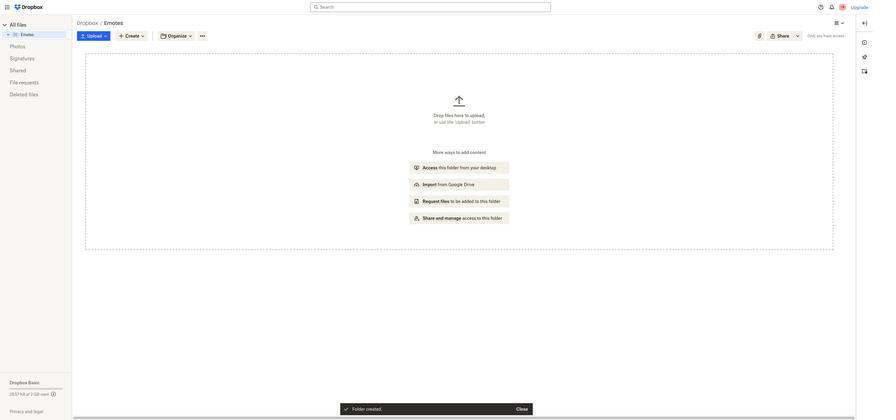 Task type: describe. For each thing, give the bounding box(es) containing it.
or
[[434, 120, 438, 125]]

all files tree
[[1, 20, 72, 39]]

open activity image
[[861, 68, 868, 75]]

/
[[100, 20, 102, 26]]

the
[[447, 120, 454, 125]]

all
[[10, 22, 16, 28]]

0 vertical spatial emotes
[[104, 20, 123, 26]]

of
[[26, 393, 30, 397]]

upload button
[[77, 31, 110, 41]]

deleted files
[[10, 92, 38, 98]]

be
[[456, 199, 460, 204]]

files for deleted
[[29, 92, 38, 98]]

request files to be added to this folder
[[423, 199, 500, 204]]

share for share
[[777, 33, 789, 39]]

upgrade link
[[851, 5, 868, 10]]

tb button
[[838, 2, 847, 12]]

import
[[423, 182, 437, 187]]

access this folder from your desktop
[[423, 165, 496, 171]]

2
[[31, 393, 33, 397]]

0 vertical spatial from
[[460, 165, 469, 171]]

dropbox for dropbox / emotes
[[77, 20, 98, 26]]

dropbox basic
[[10, 381, 40, 386]]

organize button
[[158, 31, 195, 41]]

share for share and manage access to this folder
[[423, 216, 435, 221]]

1 vertical spatial from
[[438, 182, 447, 187]]

share button
[[767, 31, 793, 41]]

drop
[[434, 113, 444, 118]]

kb
[[20, 393, 25, 397]]

open pinned items image
[[861, 54, 868, 61]]

upload,
[[470, 113, 485, 118]]

get more space image
[[50, 391, 57, 399]]

more ways to add content
[[433, 150, 486, 155]]

import from google drive
[[423, 182, 474, 187]]

add
[[461, 150, 469, 155]]

deleted
[[10, 92, 27, 98]]

file requests link
[[10, 77, 63, 89]]

dropbox for dropbox basic
[[10, 381, 27, 386]]

use
[[439, 120, 446, 125]]

to left add
[[456, 150, 460, 155]]

only
[[808, 34, 816, 38]]

only you have access
[[808, 34, 844, 38]]

close
[[516, 407, 528, 412]]

files for request
[[441, 199, 449, 204]]

all files
[[10, 22, 27, 28]]

0 vertical spatial this
[[439, 165, 446, 171]]

access
[[423, 165, 437, 171]]

you
[[817, 34, 823, 38]]

shared link
[[10, 65, 63, 77]]

access for have
[[833, 34, 844, 38]]

google
[[448, 182, 463, 187]]

privacy and legal link
[[10, 410, 72, 415]]

dropbox logo - go to the homepage image
[[12, 2, 45, 12]]

all files link
[[10, 20, 72, 30]]

28.57 kb of 2 gb used
[[10, 393, 49, 397]]

shared
[[10, 68, 26, 74]]

desktop
[[480, 165, 496, 171]]



Task type: vqa. For each thing, say whether or not it's contained in the screenshot.
Active button
no



Task type: locate. For each thing, give the bounding box(es) containing it.
0 vertical spatial access
[[833, 34, 844, 38]]

and for legal
[[25, 410, 32, 415]]

this down request files to be added to this folder
[[482, 216, 490, 221]]

alert containing close
[[340, 404, 533, 416]]

share left only at the right top
[[777, 33, 789, 39]]

0 horizontal spatial and
[[25, 410, 32, 415]]

0 horizontal spatial from
[[438, 182, 447, 187]]

legal
[[34, 410, 43, 415]]

privacy
[[10, 410, 24, 415]]

gb
[[34, 393, 39, 397]]

from left your
[[460, 165, 469, 171]]

and left legal
[[25, 410, 32, 415]]

used
[[40, 393, 49, 397]]

access right manage
[[462, 216, 476, 221]]

tb
[[841, 5, 844, 9]]

created.
[[366, 407, 382, 412]]

Search in folder "Dropbox" text field
[[320, 4, 540, 11]]

and left manage
[[436, 216, 444, 221]]

folder created.
[[352, 407, 382, 412]]

access for manage
[[462, 216, 476, 221]]

privacy and legal
[[10, 410, 43, 415]]

share down request
[[423, 216, 435, 221]]

upgrade
[[851, 5, 868, 10]]

0 vertical spatial share
[[777, 33, 789, 39]]

create button
[[115, 31, 148, 41]]

drive
[[464, 182, 474, 187]]

0 vertical spatial dropbox
[[77, 20, 98, 26]]

1 vertical spatial and
[[25, 410, 32, 415]]

1 horizontal spatial share
[[777, 33, 789, 39]]

1 horizontal spatial and
[[436, 216, 444, 221]]

dropbox
[[77, 20, 98, 26], [10, 381, 27, 386]]

1 horizontal spatial access
[[833, 34, 844, 38]]

1 horizontal spatial from
[[460, 165, 469, 171]]

1 vertical spatial access
[[462, 216, 476, 221]]

alert
[[340, 404, 533, 416]]

files inside deleted files link
[[29, 92, 38, 98]]

emotes link
[[12, 31, 66, 38]]

have
[[824, 34, 832, 38]]

to
[[465, 113, 469, 118], [456, 150, 460, 155], [450, 199, 454, 204], [475, 199, 479, 204], [477, 216, 481, 221]]

your
[[470, 165, 479, 171]]

signatures
[[10, 56, 35, 62]]

from
[[460, 165, 469, 171], [438, 182, 447, 187]]

file requests
[[10, 80, 39, 86]]

28.57
[[10, 393, 19, 397]]

upload
[[87, 33, 102, 39]]

button
[[472, 120, 485, 125]]

'upload'
[[455, 120, 471, 125]]

to left be
[[450, 199, 454, 204]]

this right "added"
[[480, 199, 488, 204]]

to right here at the top of the page
[[465, 113, 469, 118]]

2 vertical spatial folder
[[491, 216, 502, 221]]

ways
[[445, 150, 455, 155]]

and
[[436, 216, 444, 221], [25, 410, 32, 415]]

open information panel image
[[861, 39, 868, 46]]

deleted files link
[[10, 89, 63, 101]]

and inside more ways to add content "element"
[[436, 216, 444, 221]]

here
[[454, 113, 464, 118]]

to inside "drop files here to upload, or use the 'upload' button"
[[465, 113, 469, 118]]

access inside more ways to add content "element"
[[462, 216, 476, 221]]

files left be
[[441, 199, 449, 204]]

this
[[439, 165, 446, 171], [480, 199, 488, 204], [482, 216, 490, 221]]

0 vertical spatial and
[[436, 216, 444, 221]]

this right access
[[439, 165, 446, 171]]

0 horizontal spatial emotes
[[21, 32, 34, 37]]

folder
[[352, 407, 365, 412]]

drop files here to upload, or use the 'upload' button
[[434, 113, 485, 125]]

emotes
[[104, 20, 123, 26], [21, 32, 34, 37]]

files right all
[[17, 22, 27, 28]]

files inside more ways to add content "element"
[[441, 199, 449, 204]]

1 vertical spatial dropbox
[[10, 381, 27, 386]]

1 vertical spatial share
[[423, 216, 435, 221]]

emotes down all files
[[21, 32, 34, 37]]

and for manage
[[436, 216, 444, 221]]

close button
[[516, 406, 528, 414]]

files inside 'all files' "link"
[[17, 22, 27, 28]]

1 horizontal spatial emotes
[[104, 20, 123, 26]]

1 horizontal spatial dropbox
[[77, 20, 98, 26]]

files down file requests link
[[29, 92, 38, 98]]

share
[[777, 33, 789, 39], [423, 216, 435, 221]]

0 horizontal spatial access
[[462, 216, 476, 221]]

create
[[125, 33, 139, 39]]

share inside button
[[777, 33, 789, 39]]

access
[[833, 34, 844, 38], [462, 216, 476, 221]]

0 horizontal spatial share
[[423, 216, 435, 221]]

dropbox link
[[77, 19, 98, 27]]

dropbox left /
[[77, 20, 98, 26]]

0 horizontal spatial dropbox
[[10, 381, 27, 386]]

photos
[[10, 44, 25, 50]]

1 vertical spatial this
[[480, 199, 488, 204]]

files inside "drop files here to upload, or use the 'upload' button"
[[445, 113, 453, 118]]

organize
[[168, 33, 187, 39]]

request
[[423, 199, 440, 204]]

basic
[[28, 381, 40, 386]]

share inside more ways to add content "element"
[[423, 216, 435, 221]]

to down request files to be added to this folder
[[477, 216, 481, 221]]

files for all
[[17, 22, 27, 28]]

open details pane image
[[861, 20, 868, 27]]

0 vertical spatial folder
[[447, 165, 459, 171]]

access right have
[[833, 34, 844, 38]]

requests
[[19, 80, 39, 86]]

dropbox up '28.57'
[[10, 381, 27, 386]]

1 vertical spatial emotes
[[21, 32, 34, 37]]

signatures link
[[10, 53, 63, 65]]

emotes inside emotes link
[[21, 32, 34, 37]]

files
[[17, 22, 27, 28], [29, 92, 38, 98], [445, 113, 453, 118], [441, 199, 449, 204]]

dropbox / emotes
[[77, 20, 123, 26]]

global header element
[[0, 0, 873, 15]]

to right "added"
[[475, 199, 479, 204]]

content
[[470, 150, 486, 155]]

photos link
[[10, 41, 63, 53]]

share and manage access to this folder
[[423, 216, 502, 221]]

1 vertical spatial folder
[[489, 199, 500, 204]]

from right import
[[438, 182, 447, 187]]

files up the
[[445, 113, 453, 118]]

more ways to add content element
[[408, 150, 511, 231]]

manage
[[445, 216, 461, 221]]

2 vertical spatial this
[[482, 216, 490, 221]]

more
[[433, 150, 444, 155]]

files for drop
[[445, 113, 453, 118]]

folder
[[447, 165, 459, 171], [489, 199, 500, 204], [491, 216, 502, 221]]

file
[[10, 80, 18, 86]]

emotes right /
[[104, 20, 123, 26]]

added
[[462, 199, 474, 204]]



